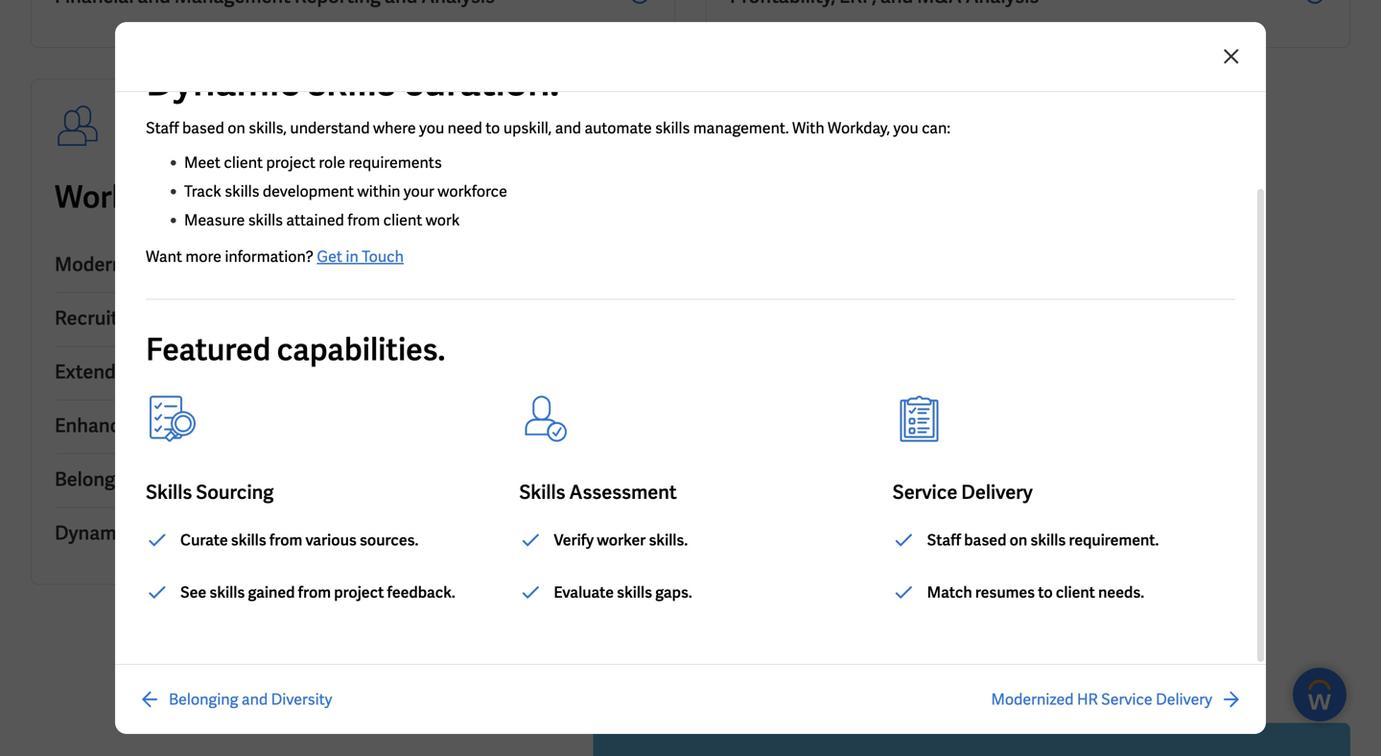 Task type: describe. For each thing, give the bounding box(es) containing it.
1 horizontal spatial delivery
[[962, 480, 1033, 505]]

management.
[[694, 118, 789, 138]]

development
[[263, 181, 354, 202]]

idc infobrief for tech image
[[594, 723, 1351, 756]]

for
[[207, 177, 246, 217]]

sources.
[[360, 530, 419, 550]]

gaps.
[[656, 582, 693, 603]]

1 horizontal spatial to
[[1039, 582, 1053, 603]]

meet
[[184, 153, 221, 173]]

2 horizontal spatial service
[[1102, 689, 1153, 710]]

2 horizontal spatial delivery
[[1156, 689, 1213, 710]]

in
[[346, 247, 359, 267]]

0 vertical spatial belonging and diversity
[[55, 467, 260, 492]]

0 vertical spatial client
[[224, 153, 263, 173]]

0 horizontal spatial belonging
[[55, 467, 142, 492]]

technology
[[437, 177, 597, 217]]

curate skills from various sources.
[[180, 530, 419, 550]]

evaluate skills gaps.
[[554, 582, 693, 603]]

the
[[253, 177, 299, 217]]

understand
[[290, 118, 370, 138]]

experience
[[235, 413, 332, 438]]

1 vertical spatial from
[[270, 530, 303, 550]]

skills up match resumes to client needs.
[[1031, 530, 1066, 550]]

0 vertical spatial belonging and diversity button
[[55, 454, 652, 508]]

skills up information?
[[248, 210, 283, 230]]

0 vertical spatial diversity
[[183, 467, 260, 492]]

role
[[319, 153, 345, 173]]

based for skills,
[[182, 118, 224, 138]]

diversity inside the dynamic skills curation. "dialog"
[[271, 689, 332, 710]]

recruit
[[55, 306, 118, 331]]

measure
[[184, 210, 245, 230]]

sourcing
[[196, 480, 274, 505]]

workday,
[[828, 118, 891, 138]]

match resumes to client needs.
[[928, 582, 1145, 603]]

touch
[[362, 247, 404, 267]]

employee
[[146, 413, 231, 438]]

0 vertical spatial to
[[486, 118, 500, 138]]

staff for staff based on skills requirement.
[[928, 530, 962, 550]]

work
[[426, 210, 460, 230]]

modernized hr service delivery inside the dynamic skills curation. "dialog"
[[992, 689, 1213, 710]]

belonging and diversity inside the dynamic skills curation. "dialog"
[[169, 689, 332, 710]]

workforce
[[438, 181, 508, 202]]

get
[[317, 247, 343, 267]]

of
[[403, 177, 431, 217]]

dynamic skills curation. dialog
[[0, 0, 1382, 756]]

verify worker skills.
[[554, 530, 688, 550]]

enhanced employee experience button
[[55, 401, 652, 454]]

where
[[373, 118, 416, 138]]

more
[[186, 247, 222, 267]]

dynamic skills curation.
[[146, 57, 560, 107]]

attained
[[286, 210, 344, 230]]

based for skills
[[965, 530, 1007, 550]]

modernized for right "modernized hr service delivery" button
[[992, 689, 1074, 710]]

0 vertical spatial modernized hr service delivery button
[[55, 239, 652, 293]]

skills for skills assessment
[[519, 480, 566, 505]]

2 horizontal spatial client
[[1056, 582, 1096, 603]]

recruit and onboard button
[[55, 293, 652, 347]]

modernized for the top "modernized hr service delivery" button
[[55, 252, 159, 277]]

onboard
[[159, 306, 236, 331]]

skills right track
[[225, 181, 260, 202]]

1 vertical spatial project
[[334, 582, 384, 603]]

on for skills,
[[228, 118, 245, 138]]

assessment
[[570, 480, 677, 505]]

curation
[[186, 521, 262, 546]]

staff for staff based on skills, understand where you need to upskill, and automate skills management. with workday, you can:
[[146, 118, 179, 138]]

0 horizontal spatial delivery
[[261, 252, 333, 277]]

want
[[146, 247, 182, 267]]

2 vertical spatial from
[[298, 582, 331, 603]]

1 horizontal spatial client
[[384, 210, 423, 230]]

extended workforce management button
[[55, 347, 652, 401]]

automate
[[585, 118, 652, 138]]

1 you from the left
[[419, 118, 445, 138]]

skills right curate
[[231, 530, 266, 550]]

feedback.
[[387, 582, 456, 603]]

curate
[[180, 530, 228, 550]]

extended
[[55, 359, 138, 384]]

gained
[[248, 582, 295, 603]]

worker
[[597, 530, 646, 550]]



Task type: locate. For each thing, give the bounding box(es) containing it.
1 horizontal spatial service
[[893, 480, 958, 505]]

from down within
[[348, 210, 380, 230]]

2 vertical spatial client
[[1056, 582, 1096, 603]]

featured capabilities.
[[146, 330, 446, 369]]

client up for
[[224, 153, 263, 173]]

1 vertical spatial modernized hr service delivery button
[[992, 688, 1244, 711]]

skills up understand
[[307, 57, 396, 107]]

0 horizontal spatial modernized hr service delivery button
[[55, 239, 652, 293]]

client left needs.
[[1056, 582, 1096, 603]]

0 vertical spatial staff
[[146, 118, 179, 138]]

you
[[419, 118, 445, 138], [894, 118, 919, 138]]

1 vertical spatial workforce
[[141, 359, 233, 384]]

modernized hr service delivery
[[55, 252, 333, 277], [992, 689, 1213, 710]]

modernized hr service delivery button
[[55, 239, 652, 293], [992, 688, 1244, 711]]

requirement.
[[1069, 530, 1160, 550]]

skills
[[146, 480, 192, 505], [519, 480, 566, 505], [136, 521, 182, 546]]

1 vertical spatial staff
[[928, 530, 962, 550]]

modernized
[[55, 252, 159, 277], [992, 689, 1074, 710]]

service
[[193, 252, 257, 277], [893, 480, 958, 505], [1102, 689, 1153, 710]]

skills left gaps.
[[617, 582, 653, 603]]

track
[[184, 181, 221, 202]]

skills left curation
[[136, 521, 182, 546]]

resumes
[[976, 582, 1035, 603]]

enhanced
[[55, 413, 142, 438]]

see
[[180, 582, 207, 603]]

0 horizontal spatial staff
[[146, 118, 179, 138]]

to right need
[[486, 118, 500, 138]]

1 vertical spatial belonging and diversity button
[[138, 688, 332, 711]]

1 horizontal spatial based
[[965, 530, 1007, 550]]

1 vertical spatial to
[[1039, 582, 1053, 603]]

with
[[793, 118, 825, 138]]

to
[[486, 118, 500, 138], [1039, 582, 1053, 603]]

1 vertical spatial modernized hr service delivery
[[992, 689, 1213, 710]]

based up meet
[[182, 118, 224, 138]]

dynamic for dynamic skills curation.
[[146, 57, 300, 107]]

0 vertical spatial service
[[193, 252, 257, 277]]

and
[[555, 118, 582, 138], [122, 306, 155, 331], [146, 467, 179, 492], [242, 689, 268, 710]]

belonging and diversity button
[[55, 454, 652, 508], [138, 688, 332, 711]]

within
[[357, 181, 401, 202]]

1 vertical spatial modernized
[[992, 689, 1074, 710]]

meet client project role requirements track skills development within your workforce measure skills attained from client work
[[184, 153, 508, 230]]

from left the various
[[270, 530, 303, 550]]

delivery
[[261, 252, 333, 277], [962, 480, 1033, 505], [1156, 689, 1213, 710]]

0 horizontal spatial dynamic
[[55, 521, 132, 546]]

belonging and diversity
[[55, 467, 260, 492], [169, 689, 332, 710]]

0 vertical spatial belonging
[[55, 467, 142, 492]]

your
[[404, 181, 435, 202]]

0 horizontal spatial on
[[228, 118, 245, 138]]

0 horizontal spatial based
[[182, 118, 224, 138]]

on up 'resumes'
[[1010, 530, 1028, 550]]

from right gained
[[298, 582, 331, 603]]

dynamic skills curation
[[55, 521, 262, 546]]

skills right see
[[210, 582, 245, 603]]

0 horizontal spatial service
[[193, 252, 257, 277]]

belonging inside the dynamic skills curation. "dialog"
[[169, 689, 238, 710]]

recruit and onboard
[[55, 306, 236, 331]]

project down dynamic skills curation button
[[334, 582, 384, 603]]

from inside meet client project role requirements track skills development within your workforce measure skills attained from client work
[[348, 210, 380, 230]]

future
[[305, 177, 397, 217]]

0 horizontal spatial to
[[486, 118, 500, 138]]

1 vertical spatial belonging and diversity
[[169, 689, 332, 710]]

featured
[[146, 330, 271, 369]]

2 vertical spatial delivery
[[1156, 689, 1213, 710]]

needs.
[[1099, 582, 1145, 603]]

1 vertical spatial service
[[893, 480, 958, 505]]

0 vertical spatial hr
[[162, 252, 189, 277]]

skills up verify
[[519, 480, 566, 505]]

management
[[237, 359, 353, 384]]

1 horizontal spatial you
[[894, 118, 919, 138]]

0 vertical spatial delivery
[[261, 252, 333, 277]]

0 horizontal spatial diversity
[[183, 467, 260, 492]]

skills inside dynamic skills curation button
[[136, 521, 182, 546]]

can:
[[922, 118, 951, 138]]

evaluate
[[554, 582, 614, 603]]

workforce
[[55, 177, 201, 217], [141, 359, 233, 384]]

see skills gained from project feedback.
[[180, 582, 456, 603]]

skills,
[[249, 118, 287, 138]]

1 horizontal spatial on
[[1010, 530, 1028, 550]]

dynamic skills curation button
[[55, 508, 652, 561]]

need
[[448, 118, 483, 138]]

on for skills
[[1010, 530, 1028, 550]]

1 horizontal spatial diversity
[[271, 689, 332, 710]]

2 vertical spatial service
[[1102, 689, 1153, 710]]

1 vertical spatial delivery
[[962, 480, 1033, 505]]

skills sourcing
[[146, 480, 274, 505]]

project
[[266, 153, 316, 173], [334, 582, 384, 603]]

capabilities.
[[277, 330, 446, 369]]

dynamic
[[146, 57, 300, 107], [55, 521, 132, 546]]

verify
[[554, 530, 594, 550]]

0 vertical spatial dynamic
[[146, 57, 300, 107]]

skills.
[[649, 530, 688, 550]]

you left need
[[419, 118, 445, 138]]

from
[[348, 210, 380, 230], [270, 530, 303, 550], [298, 582, 331, 603]]

on left skills,
[[228, 118, 245, 138]]

1 vertical spatial client
[[384, 210, 423, 230]]

service delivery
[[893, 480, 1033, 505]]

2 you from the left
[[894, 118, 919, 138]]

0 horizontal spatial hr
[[162, 252, 189, 277]]

modernized inside the dynamic skills curation. "dialog"
[[992, 689, 1074, 710]]

client
[[224, 153, 263, 173], [384, 210, 423, 230], [1056, 582, 1096, 603]]

workforce inside "button"
[[141, 359, 233, 384]]

1 horizontal spatial modernized hr service delivery button
[[992, 688, 1244, 711]]

extended workforce management
[[55, 359, 353, 384]]

skills right automate
[[656, 118, 690, 138]]

0 vertical spatial project
[[266, 153, 316, 173]]

get in touch link
[[317, 247, 404, 267]]

0 horizontal spatial you
[[419, 118, 445, 138]]

based down service delivery at the bottom of the page
[[965, 530, 1007, 550]]

0 vertical spatial on
[[228, 118, 245, 138]]

modernized up idc infobrief for tech image
[[992, 689, 1074, 710]]

upskill,
[[504, 118, 552, 138]]

hr inside the dynamic skills curation. "dialog"
[[1078, 689, 1098, 710]]

dynamic inside button
[[55, 521, 132, 546]]

to right 'resumes'
[[1039, 582, 1053, 603]]

1 horizontal spatial project
[[334, 582, 384, 603]]

workforce up want
[[55, 177, 201, 217]]

want more information? get in touch
[[146, 247, 404, 267]]

information?
[[225, 247, 314, 267]]

0 horizontal spatial client
[[224, 153, 263, 173]]

project inside meet client project role requirements track skills development within your workforce measure skills attained from client work
[[266, 153, 316, 173]]

0 vertical spatial workforce
[[55, 177, 201, 217]]

skills for skills sourcing
[[146, 480, 192, 505]]

client down the your
[[384, 210, 423, 230]]

various
[[306, 530, 357, 550]]

requirements
[[349, 153, 442, 173]]

0 horizontal spatial project
[[266, 153, 316, 173]]

workforce up employee
[[141, 359, 233, 384]]

0 horizontal spatial modernized hr service delivery
[[55, 252, 333, 277]]

enhanced employee experience
[[55, 413, 332, 438]]

on
[[228, 118, 245, 138], [1010, 530, 1028, 550]]

0 vertical spatial from
[[348, 210, 380, 230]]

skills up dynamic skills curation
[[146, 480, 192, 505]]

1 horizontal spatial dynamic
[[146, 57, 300, 107]]

skills assessment
[[519, 480, 677, 505]]

hr
[[162, 252, 189, 277], [1078, 689, 1098, 710]]

1 vertical spatial dynamic
[[55, 521, 132, 546]]

dynamic for dynamic skills curation
[[55, 521, 132, 546]]

0 vertical spatial modernized
[[55, 252, 159, 277]]

1 horizontal spatial hr
[[1078, 689, 1098, 710]]

1 horizontal spatial belonging
[[169, 689, 238, 710]]

1 vertical spatial belonging
[[169, 689, 238, 710]]

match
[[928, 582, 973, 603]]

1 vertical spatial on
[[1010, 530, 1028, 550]]

1 horizontal spatial modernized hr service delivery
[[992, 689, 1213, 710]]

project up development
[[266, 153, 316, 173]]

1 horizontal spatial staff
[[928, 530, 962, 550]]

1 horizontal spatial modernized
[[992, 689, 1074, 710]]

1 vertical spatial based
[[965, 530, 1007, 550]]

dynamic inside "dialog"
[[146, 57, 300, 107]]

belonging
[[55, 467, 142, 492], [169, 689, 238, 710]]

0 vertical spatial based
[[182, 118, 224, 138]]

workforce for the future of technology
[[55, 177, 597, 217]]

diversity
[[183, 467, 260, 492], [271, 689, 332, 710]]

belonging and diversity button inside the dynamic skills curation. "dialog"
[[138, 688, 332, 711]]

staff based on skills, understand where you need to upskill, and automate skills management. with workday, you can:
[[146, 118, 954, 138]]

modernized up "recruit"
[[55, 252, 159, 277]]

0 horizontal spatial modernized
[[55, 252, 159, 277]]

staff
[[146, 118, 179, 138], [928, 530, 962, 550]]

staff based on skills requirement.
[[928, 530, 1160, 550]]

you left can:
[[894, 118, 919, 138]]

curation.
[[404, 57, 560, 107]]

0 vertical spatial modernized hr service delivery
[[55, 252, 333, 277]]

and inside button
[[122, 306, 155, 331]]

1 vertical spatial hr
[[1078, 689, 1098, 710]]

1 vertical spatial diversity
[[271, 689, 332, 710]]

skills
[[307, 57, 396, 107], [656, 118, 690, 138], [225, 181, 260, 202], [248, 210, 283, 230], [231, 530, 266, 550], [1031, 530, 1066, 550], [210, 582, 245, 603], [617, 582, 653, 603]]



Task type: vqa. For each thing, say whether or not it's contained in the screenshot.
the Evaluate
yes



